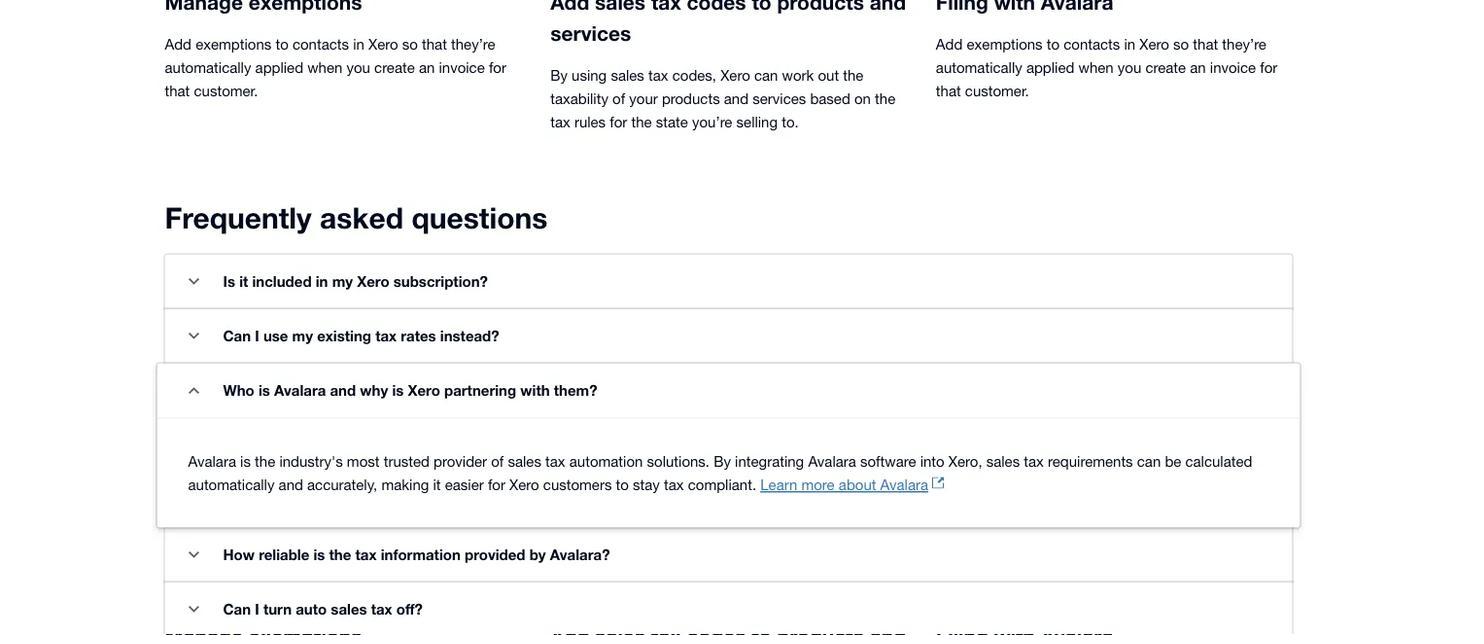 Task type: describe. For each thing, give the bounding box(es) containing it.
who
[[223, 382, 255, 400]]

for inside the by using sales tax codes, xero can work out the taxability of your products and services based on the tax rules for the state you're selling to.
[[610, 114, 628, 131]]

is right who
[[259, 382, 270, 400]]

can i turn auto sales tax off?
[[223, 601, 423, 618]]

avalara is the industry's most trusted provider of sales tax automation solutions. by integrating avalara software into xero, sales tax requirements can be calculated automatically and accurately, making it easier for xero customers to stay tax compliant.
[[188, 453, 1253, 494]]

tax down solutions.
[[664, 476, 684, 494]]

to inside avalara is the industry's most trusted provider of sales tax automation solutions. by integrating avalara software into xero, sales tax requirements can be calculated automatically and accurately, making it easier for xero customers to stay tax compliant.
[[616, 476, 629, 494]]

instead?
[[440, 328, 499, 345]]

sales inside add sales tax codes to products and services
[[595, 0, 646, 14]]

can for can i use my existing tax rates instead?
[[223, 328, 251, 345]]

compliant.
[[688, 476, 757, 494]]

0 vertical spatial it
[[239, 273, 248, 291]]

software
[[861, 453, 917, 470]]

toggle image for who is avalara and why is xero partnering with them?
[[189, 388, 199, 394]]

2 horizontal spatial add
[[936, 36, 963, 53]]

sales inside the by using sales tax codes, xero can work out the taxability of your products and services based on the tax rules for the state you're selling to.
[[611, 67, 645, 84]]

xero inside the by using sales tax codes, xero can work out the taxability of your products and services based on the tax rules for the state you're selling to.
[[721, 67, 750, 84]]

xero inside avalara is the industry's most trusted provider of sales tax automation solutions. by integrating avalara software into xero, sales tax requirements can be calculated automatically and accurately, making it easier for xero customers to stay tax compliant.
[[510, 476, 539, 494]]

selling
[[737, 114, 778, 131]]

about
[[839, 476, 877, 494]]

codes,
[[673, 67, 717, 84]]

and inside avalara is the industry's most trusted provider of sales tax automation solutions. by integrating avalara software into xero, sales tax requirements can be calculated automatically and accurately, making it easier for xero customers to stay tax compliant.
[[279, 476, 303, 494]]

add sales tax codes to products and services
[[551, 0, 906, 45]]

products inside the by using sales tax codes, xero can work out the taxability of your products and services based on the tax rules for the state you're selling to.
[[662, 90, 720, 107]]

toggle button for can i use my existing tax rates instead?
[[175, 317, 213, 356]]

products inside add sales tax codes to products and services
[[777, 0, 864, 14]]

codes
[[687, 0, 746, 14]]

1 so from the left
[[402, 36, 418, 53]]

i for turn
[[255, 601, 259, 618]]

is right reliable
[[314, 547, 325, 564]]

of inside the by using sales tax codes, xero can work out the taxability of your products and services based on the tax rules for the state you're selling to.
[[613, 90, 625, 107]]

1 they're from the left
[[451, 36, 496, 53]]

integrating
[[735, 453, 804, 470]]

frequently asked questions
[[165, 200, 548, 235]]

1 add exemptions to contacts in xero so that they're automatically applied when you create an invoice for that customer. from the left
[[165, 36, 507, 100]]

by
[[530, 547, 546, 564]]

toggle button for who is avalara and why is xero partnering with them?
[[175, 371, 213, 410]]

tax left information
[[355, 547, 377, 564]]

subscription?
[[394, 273, 488, 291]]

2 an from the left
[[1191, 59, 1206, 76]]

2 create from the left
[[1146, 59, 1186, 76]]

0 horizontal spatial in
[[316, 273, 328, 291]]

and inside add sales tax codes to products and services
[[870, 0, 906, 14]]

1 customer. from the left
[[194, 83, 258, 100]]

to inside add sales tax codes to products and services
[[752, 0, 772, 14]]

0 horizontal spatial add
[[165, 36, 192, 53]]

tax up your
[[649, 67, 669, 84]]

turn
[[263, 601, 292, 618]]

be
[[1165, 453, 1182, 470]]

asked
[[320, 200, 404, 235]]

the down your
[[632, 114, 652, 131]]

toggle button for can i turn auto sales tax off?
[[175, 590, 213, 629]]

i for use
[[255, 328, 259, 345]]

out
[[818, 67, 839, 84]]

xero,
[[949, 453, 983, 470]]

avalara down who
[[188, 453, 236, 470]]

tax left rules
[[551, 114, 571, 131]]

tax inside add sales tax codes to products and services
[[651, 0, 681, 14]]

based
[[810, 90, 851, 107]]

of inside avalara is the industry's most trusted provider of sales tax automation solutions. by integrating avalara software into xero, sales tax requirements can be calculated automatically and accurately, making it easier for xero customers to stay tax compliant.
[[491, 453, 504, 470]]

sales right xero,
[[987, 453, 1020, 470]]

1 create from the left
[[374, 59, 415, 76]]

is it included in my xero subscription?
[[223, 273, 488, 291]]

toggle image for can i turn auto sales tax off?
[[189, 606, 199, 613]]

accurately,
[[307, 476, 378, 494]]

the inside avalara is the industry's most trusted provider of sales tax automation solutions. by integrating avalara software into xero, sales tax requirements can be calculated automatically and accurately, making it easier for xero customers to stay tax compliant.
[[255, 453, 275, 470]]

2 contacts from the left
[[1064, 36, 1121, 53]]

rules
[[575, 114, 606, 131]]

2 exemptions from the left
[[967, 36, 1043, 53]]

how
[[223, 547, 255, 564]]

is right why
[[392, 382, 404, 400]]

state
[[656, 114, 688, 131]]

learn
[[761, 476, 798, 494]]

2 add exemptions to contacts in xero so that they're automatically applied when you create an invoice for that customer. from the left
[[936, 36, 1278, 100]]

rates
[[401, 328, 436, 345]]

1 when from the left
[[307, 59, 343, 76]]

automatically inside avalara is the industry's most trusted provider of sales tax automation solutions. by integrating avalara software into xero, sales tax requirements can be calculated automatically and accurately, making it easier for xero customers to stay tax compliant.
[[188, 476, 275, 494]]

toggle button for how reliable is the tax information provided by avalara?
[[175, 536, 213, 575]]

tax left off?
[[371, 601, 393, 618]]

off?
[[397, 601, 423, 618]]

2 you from the left
[[1118, 59, 1142, 76]]

avalara down software
[[881, 476, 929, 494]]

calculated
[[1186, 453, 1253, 470]]

frequently
[[165, 200, 312, 235]]

toggle button for is it included in my xero subscription?
[[175, 263, 213, 301]]

solutions.
[[647, 453, 710, 470]]

can i use my existing tax rates instead?
[[223, 328, 499, 345]]

the right the out
[[843, 67, 864, 84]]

1 horizontal spatial in
[[353, 36, 365, 53]]



Task type: vqa. For each thing, say whether or not it's contained in the screenshot.
read
no



Task type: locate. For each thing, give the bounding box(es) containing it.
automation
[[570, 453, 643, 470]]

0 horizontal spatial can
[[755, 67, 778, 84]]

1 horizontal spatial invoice
[[1211, 59, 1256, 76]]

2 customer. from the left
[[965, 83, 1030, 100]]

1 horizontal spatial of
[[613, 90, 625, 107]]

customer.
[[194, 83, 258, 100], [965, 83, 1030, 100]]

0 horizontal spatial applied
[[255, 59, 303, 76]]

when
[[307, 59, 343, 76], [1079, 59, 1114, 76]]

i left the turn
[[255, 601, 259, 618]]

sales right auto
[[331, 601, 367, 618]]

services inside the by using sales tax codes, xero can work out the taxability of your products and services based on the tax rules for the state you're selling to.
[[753, 90, 806, 107]]

products up the out
[[777, 0, 864, 14]]

by
[[551, 67, 568, 84], [714, 453, 731, 470]]

1 an from the left
[[419, 59, 435, 76]]

toggle button
[[175, 263, 213, 301], [175, 317, 213, 356], [175, 371, 213, 410], [175, 536, 213, 575], [175, 590, 213, 629]]

avalara
[[274, 382, 326, 400], [188, 453, 236, 470], [808, 453, 857, 470], [881, 476, 929, 494]]

0 vertical spatial my
[[332, 273, 353, 291]]

1 horizontal spatial when
[[1079, 59, 1114, 76]]

0 horizontal spatial add exemptions to contacts in xero so that they're automatically applied when you create an invoice for that customer.
[[165, 36, 507, 100]]

1 horizontal spatial contacts
[[1064, 36, 1121, 53]]

included
[[252, 273, 312, 291]]

0 horizontal spatial by
[[551, 67, 568, 84]]

questions
[[412, 200, 548, 235]]

for
[[489, 59, 507, 76], [1260, 59, 1278, 76], [610, 114, 628, 131], [488, 476, 506, 494]]

0 horizontal spatial contacts
[[293, 36, 349, 53]]

toggle image
[[189, 388, 199, 394], [189, 606, 199, 613]]

with
[[521, 382, 550, 400]]

0 horizontal spatial an
[[419, 59, 435, 76]]

the
[[843, 67, 864, 84], [875, 90, 896, 107], [632, 114, 652, 131], [255, 453, 275, 470], [329, 547, 351, 564]]

0 horizontal spatial you
[[347, 59, 370, 76]]

most
[[347, 453, 380, 470]]

contacts
[[293, 36, 349, 53], [1064, 36, 1121, 53]]

sales up using
[[595, 0, 646, 14]]

1 vertical spatial can
[[223, 601, 251, 618]]

can left 'be'
[[1138, 453, 1161, 470]]

1 toggle image from the top
[[189, 388, 199, 394]]

create
[[374, 59, 415, 76], [1146, 59, 1186, 76]]

1 horizontal spatial services
[[753, 90, 806, 107]]

can
[[223, 328, 251, 345], [223, 601, 251, 618]]

2 so from the left
[[1174, 36, 1189, 53]]

0 vertical spatial toggle image
[[189, 388, 199, 394]]

avalara up learn more about avalara
[[808, 453, 857, 470]]

can left the turn
[[223, 601, 251, 618]]

to
[[752, 0, 772, 14], [276, 36, 289, 53], [1047, 36, 1060, 53], [616, 476, 629, 494]]

work
[[782, 67, 814, 84]]

toggle button left the how
[[175, 536, 213, 575]]

0 horizontal spatial they're
[[451, 36, 496, 53]]

toggle button left the turn
[[175, 590, 213, 629]]

customers
[[543, 476, 612, 494]]

1 vertical spatial toggle image
[[189, 333, 199, 340]]

requirements
[[1048, 453, 1133, 470]]

2 invoice from the left
[[1211, 59, 1256, 76]]

0 horizontal spatial customer.
[[194, 83, 258, 100]]

by up compliant.
[[714, 453, 731, 470]]

they're
[[451, 36, 496, 53], [1223, 36, 1267, 53]]

2 can from the top
[[223, 601, 251, 618]]

1 i from the top
[[255, 328, 259, 345]]

services up using
[[551, 21, 631, 45]]

in
[[353, 36, 365, 53], [1125, 36, 1136, 53], [316, 273, 328, 291]]

sales right provider
[[508, 453, 542, 470]]

1 horizontal spatial my
[[332, 273, 353, 291]]

0 horizontal spatial create
[[374, 59, 415, 76]]

to.
[[782, 114, 799, 131]]

products down codes,
[[662, 90, 720, 107]]

tax left codes
[[651, 0, 681, 14]]

the left the industry's
[[255, 453, 275, 470]]

0 horizontal spatial it
[[239, 273, 248, 291]]

and down the industry's
[[279, 476, 303, 494]]

1 toggle image from the top
[[189, 279, 199, 285]]

easier
[[445, 476, 484, 494]]

tax left requirements
[[1024, 453, 1044, 470]]

provided
[[465, 547, 526, 564]]

toggle image left use
[[189, 333, 199, 340]]

automatically
[[165, 59, 251, 76], [936, 59, 1023, 76], [188, 476, 275, 494]]

i left use
[[255, 328, 259, 345]]

information
[[381, 547, 461, 564]]

0 horizontal spatial services
[[551, 21, 631, 45]]

provider
[[434, 453, 487, 470]]

and up selling
[[724, 90, 749, 107]]

1 vertical spatial my
[[292, 328, 313, 345]]

1 horizontal spatial add exemptions to contacts in xero so that they're automatically applied when you create an invoice for that customer.
[[936, 36, 1278, 100]]

1 you from the left
[[347, 59, 370, 76]]

and inside the by using sales tax codes, xero can work out the taxability of your products and services based on the tax rules for the state you're selling to.
[[724, 90, 749, 107]]

them?
[[554, 382, 598, 400]]

my up existing
[[332, 273, 353, 291]]

4 toggle button from the top
[[175, 536, 213, 575]]

by using sales tax codes, xero can work out the taxability of your products and services based on the tax rules for the state you're selling to.
[[551, 67, 896, 131]]

toggle image left the how
[[189, 552, 199, 559]]

by inside the by using sales tax codes, xero can work out the taxability of your products and services based on the tax rules for the state you're selling to.
[[551, 67, 568, 84]]

of
[[613, 90, 625, 107], [491, 453, 504, 470]]

can
[[755, 67, 778, 84], [1138, 453, 1161, 470]]

you
[[347, 59, 370, 76], [1118, 59, 1142, 76]]

2 when from the left
[[1079, 59, 1114, 76]]

1 horizontal spatial add
[[551, 0, 590, 14]]

0 horizontal spatial when
[[307, 59, 343, 76]]

why
[[360, 382, 388, 400]]

that
[[422, 36, 447, 53], [1194, 36, 1219, 53], [165, 83, 190, 100], [936, 83, 961, 100]]

for inside avalara is the industry's most trusted provider of sales tax automation solutions. by integrating avalara software into xero, sales tax requirements can be calculated automatically and accurately, making it easier for xero customers to stay tax compliant.
[[488, 476, 506, 494]]

taxability
[[551, 90, 609, 107]]

into
[[921, 453, 945, 470]]

services up to.
[[753, 90, 806, 107]]

learn more about avalara
[[761, 476, 929, 494]]

toggle image for how reliable is the tax information provided by avalara?
[[189, 552, 199, 559]]

2 vertical spatial toggle image
[[189, 552, 199, 559]]

using
[[572, 67, 607, 84]]

1 can from the top
[[223, 328, 251, 345]]

can left use
[[223, 328, 251, 345]]

1 horizontal spatial can
[[1138, 453, 1161, 470]]

learn more about avalara link
[[761, 474, 948, 497]]

2 horizontal spatial in
[[1125, 36, 1136, 53]]

1 vertical spatial services
[[753, 90, 806, 107]]

existing
[[317, 328, 371, 345]]

0 horizontal spatial exemptions
[[196, 36, 272, 53]]

1 applied from the left
[[255, 59, 303, 76]]

and up on
[[870, 0, 906, 14]]

stay
[[633, 476, 660, 494]]

2 i from the top
[[255, 601, 259, 618]]

i
[[255, 328, 259, 345], [255, 601, 259, 618]]

and left why
[[330, 382, 356, 400]]

3 toggle image from the top
[[189, 552, 199, 559]]

it left easier
[[433, 476, 441, 494]]

2 toggle image from the top
[[189, 333, 199, 340]]

1 horizontal spatial so
[[1174, 36, 1189, 53]]

can inside the by using sales tax codes, xero can work out the taxability of your products and services based on the tax rules for the state you're selling to.
[[755, 67, 778, 84]]

1 vertical spatial of
[[491, 453, 504, 470]]

who is avalara and why is xero partnering with them?
[[223, 382, 598, 400]]

add
[[551, 0, 590, 14], [165, 36, 192, 53], [936, 36, 963, 53]]

toggle button left is
[[175, 263, 213, 301]]

1 vertical spatial can
[[1138, 453, 1161, 470]]

an
[[419, 59, 435, 76], [1191, 59, 1206, 76]]

sales
[[595, 0, 646, 14], [611, 67, 645, 84], [508, 453, 542, 470], [987, 453, 1020, 470], [331, 601, 367, 618]]

0 vertical spatial i
[[255, 328, 259, 345]]

trusted
[[384, 453, 430, 470]]

add exemptions to contacts in xero so that they're automatically applied when you create an invoice for that customer.
[[165, 36, 507, 100], [936, 36, 1278, 100]]

toggle image left who
[[189, 388, 199, 394]]

avalara down use
[[274, 382, 326, 400]]

add inside add sales tax codes to products and services
[[551, 0, 590, 14]]

0 vertical spatial products
[[777, 0, 864, 14]]

it
[[239, 273, 248, 291], [433, 476, 441, 494]]

making
[[382, 476, 429, 494]]

use
[[263, 328, 288, 345]]

is
[[259, 382, 270, 400], [392, 382, 404, 400], [240, 453, 251, 470], [314, 547, 325, 564]]

my
[[332, 273, 353, 291], [292, 328, 313, 345]]

0 horizontal spatial invoice
[[439, 59, 485, 76]]

exemptions
[[196, 36, 272, 53], [967, 36, 1043, 53]]

1 vertical spatial products
[[662, 90, 720, 107]]

1 vertical spatial toggle image
[[189, 606, 199, 613]]

toggle image
[[189, 279, 199, 285], [189, 333, 199, 340], [189, 552, 199, 559]]

1 horizontal spatial products
[[777, 0, 864, 14]]

0 vertical spatial can
[[755, 67, 778, 84]]

1 exemptions from the left
[[196, 36, 272, 53]]

toggle image for is it included in my xero subscription?
[[189, 279, 199, 285]]

1 toggle button from the top
[[175, 263, 213, 301]]

1 invoice from the left
[[439, 59, 485, 76]]

reliable
[[259, 547, 310, 564]]

of right provider
[[491, 453, 504, 470]]

it right is
[[239, 273, 248, 291]]

1 vertical spatial by
[[714, 453, 731, 470]]

0 vertical spatial toggle image
[[189, 279, 199, 285]]

2 toggle image from the top
[[189, 606, 199, 613]]

you're
[[692, 114, 733, 131]]

it inside avalara is the industry's most trusted provider of sales tax automation solutions. by integrating avalara software into xero, sales tax requirements can be calculated automatically and accurately, making it easier for xero customers to stay tax compliant.
[[433, 476, 441, 494]]

can inside avalara is the industry's most trusted provider of sales tax automation solutions. by integrating avalara software into xero, sales tax requirements can be calculated automatically and accurately, making it easier for xero customers to stay tax compliant.
[[1138, 453, 1161, 470]]

partnering
[[444, 382, 517, 400]]

toggle button left who
[[175, 371, 213, 410]]

0 horizontal spatial of
[[491, 453, 504, 470]]

0 vertical spatial of
[[613, 90, 625, 107]]

how reliable is the tax information provided by avalara?
[[223, 547, 610, 564]]

is left the industry's
[[240, 453, 251, 470]]

the right on
[[875, 90, 896, 107]]

auto
[[296, 601, 327, 618]]

is
[[223, 273, 235, 291]]

1 horizontal spatial it
[[433, 476, 441, 494]]

1 horizontal spatial create
[[1146, 59, 1186, 76]]

0 horizontal spatial my
[[292, 328, 313, 345]]

toggle image for can i use my existing tax rates instead?
[[189, 333, 199, 340]]

my right use
[[292, 328, 313, 345]]

1 horizontal spatial they're
[[1223, 36, 1267, 53]]

1 contacts from the left
[[293, 36, 349, 53]]

0 horizontal spatial so
[[402, 36, 418, 53]]

1 vertical spatial i
[[255, 601, 259, 618]]

toggle image left is
[[189, 279, 199, 285]]

toggle button left use
[[175, 317, 213, 356]]

2 they're from the left
[[1223, 36, 1267, 53]]

1 horizontal spatial by
[[714, 453, 731, 470]]

xero
[[369, 36, 398, 53], [1140, 36, 1170, 53], [721, 67, 750, 84], [357, 273, 390, 291], [408, 382, 440, 400], [510, 476, 539, 494]]

1 vertical spatial it
[[433, 476, 441, 494]]

tax up "customers"
[[546, 453, 566, 470]]

3 toggle button from the top
[[175, 371, 213, 410]]

applied
[[255, 59, 303, 76], [1027, 59, 1075, 76]]

1 horizontal spatial customer.
[[965, 83, 1030, 100]]

1 horizontal spatial an
[[1191, 59, 1206, 76]]

0 horizontal spatial products
[[662, 90, 720, 107]]

5 toggle button from the top
[[175, 590, 213, 629]]

industry's
[[279, 453, 343, 470]]

the right reliable
[[329, 547, 351, 564]]

can for can i turn auto sales tax off?
[[223, 601, 251, 618]]

0 vertical spatial by
[[551, 67, 568, 84]]

1 horizontal spatial you
[[1118, 59, 1142, 76]]

of left your
[[613, 90, 625, 107]]

0 vertical spatial can
[[223, 328, 251, 345]]

1 horizontal spatial exemptions
[[967, 36, 1043, 53]]

services inside add sales tax codes to products and services
[[551, 21, 631, 45]]

your
[[629, 90, 658, 107]]

1 horizontal spatial applied
[[1027, 59, 1075, 76]]

on
[[855, 90, 871, 107]]

2 toggle button from the top
[[175, 317, 213, 356]]

invoice
[[439, 59, 485, 76], [1211, 59, 1256, 76]]

is inside avalara is the industry's most trusted provider of sales tax automation solutions. by integrating avalara software into xero, sales tax requirements can be calculated automatically and accurately, making it easier for xero customers to stay tax compliant.
[[240, 453, 251, 470]]

by inside avalara is the industry's most trusted provider of sales tax automation solutions. by integrating avalara software into xero, sales tax requirements can be calculated automatically and accurately, making it easier for xero customers to stay tax compliant.
[[714, 453, 731, 470]]

tax
[[651, 0, 681, 14], [649, 67, 669, 84], [551, 114, 571, 131], [375, 328, 397, 345], [546, 453, 566, 470], [1024, 453, 1044, 470], [664, 476, 684, 494], [355, 547, 377, 564], [371, 601, 393, 618]]

2 applied from the left
[[1027, 59, 1075, 76]]

and
[[870, 0, 906, 14], [724, 90, 749, 107], [330, 382, 356, 400], [279, 476, 303, 494]]

sales up your
[[611, 67, 645, 84]]

tax left the rates
[[375, 328, 397, 345]]

0 vertical spatial services
[[551, 21, 631, 45]]

more
[[802, 476, 835, 494]]

avalara?
[[550, 547, 610, 564]]

products
[[777, 0, 864, 14], [662, 90, 720, 107]]

by left using
[[551, 67, 568, 84]]

toggle image left the turn
[[189, 606, 199, 613]]

can left work
[[755, 67, 778, 84]]



